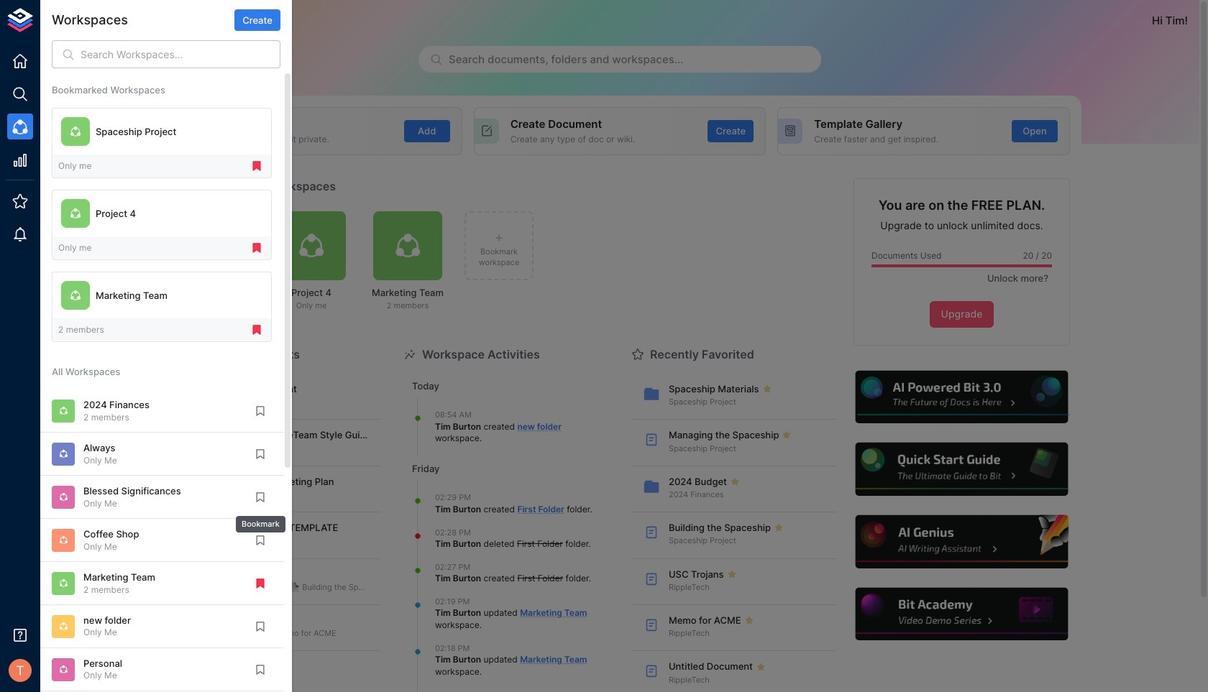 Task type: vqa. For each thing, say whether or not it's contained in the screenshot.
middle Remove Bookmark image
yes



Task type: describe. For each thing, give the bounding box(es) containing it.
3 help image from the top
[[854, 514, 1071, 571]]

2 help image from the top
[[854, 441, 1071, 498]]

4 bookmark image from the top
[[254, 664, 267, 677]]

2 bookmark image from the top
[[254, 491, 267, 504]]

1 bookmark image from the top
[[254, 448, 267, 461]]

4 help image from the top
[[854, 586, 1071, 643]]

2 vertical spatial remove bookmark image
[[254, 578, 267, 591]]

1 help image from the top
[[854, 369, 1071, 426]]

3 bookmark image from the top
[[254, 621, 267, 634]]



Task type: locate. For each thing, give the bounding box(es) containing it.
2 bookmark image from the top
[[254, 534, 267, 547]]

1 vertical spatial bookmark image
[[254, 534, 267, 547]]

help image
[[854, 369, 1071, 426], [854, 441, 1071, 498], [854, 514, 1071, 571], [854, 586, 1071, 643]]

0 vertical spatial remove bookmark image
[[250, 160, 263, 173]]

bookmark image
[[254, 448, 267, 461], [254, 491, 267, 504], [254, 621, 267, 634], [254, 664, 267, 677]]

0 vertical spatial bookmark image
[[254, 405, 267, 418]]

1 bookmark image from the top
[[254, 405, 267, 418]]

remove bookmark image
[[250, 324, 263, 337]]

bookmark image
[[254, 405, 267, 418], [254, 534, 267, 547]]

Search Workspaces... text field
[[81, 40, 281, 68]]

remove bookmark image
[[250, 160, 263, 173], [250, 242, 263, 255], [254, 578, 267, 591]]

1 vertical spatial remove bookmark image
[[250, 242, 263, 255]]

tooltip
[[235, 507, 287, 535]]



